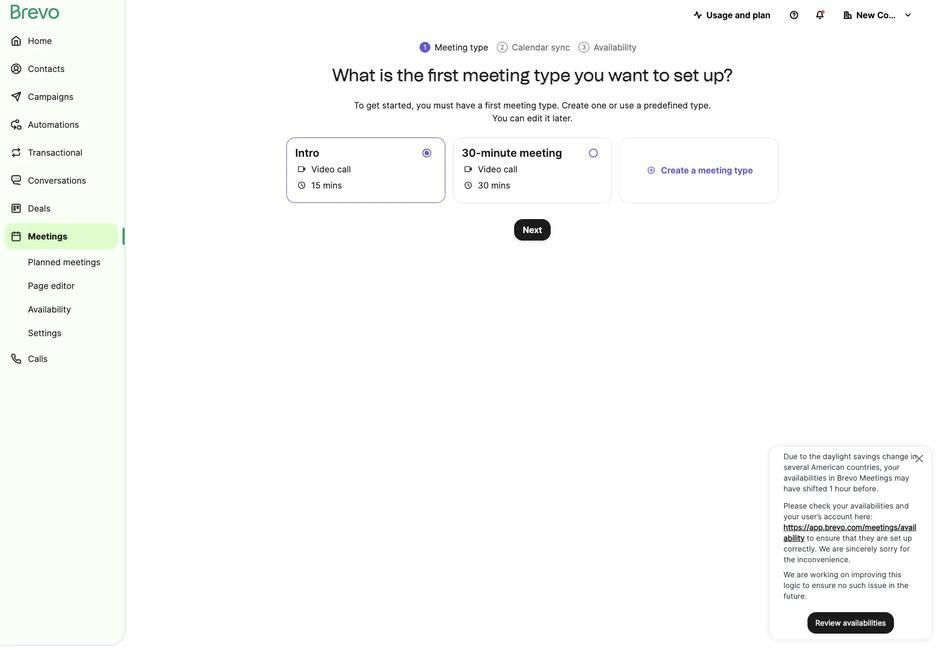 Task type: vqa. For each thing, say whether or not it's contained in the screenshot.
Page editor
yes



Task type: locate. For each thing, give the bounding box(es) containing it.
type
[[470, 42, 489, 53], [534, 65, 571, 85], [735, 165, 753, 176]]

video up 15
[[312, 164, 335, 175]]

mins right 30
[[491, 180, 510, 191]]

to get started, you must have a first meeting type. create one or use a predefined type. you can edit it later.
[[354, 100, 711, 124]]

no color image containing videocam
[[295, 163, 308, 176]]

1 videocam from the left
[[298, 164, 306, 175]]

edit
[[527, 113, 543, 124]]

one
[[592, 100, 607, 111]]

automations
[[28, 119, 79, 130]]

1 vertical spatial no color image
[[462, 163, 475, 176]]

2 horizontal spatial a
[[691, 165, 696, 176]]

later.
[[553, 113, 573, 124]]

no color image
[[587, 147, 600, 160], [462, 163, 475, 176]]

new
[[857, 10, 875, 20]]

no color image containing radio_button_checked
[[421, 147, 433, 160]]

to
[[653, 65, 670, 85]]

radio_button_unchecked
[[588, 147, 599, 160]]

0 vertical spatial create
[[562, 100, 589, 111]]

videocam video call schedule 30 mins
[[464, 164, 518, 191]]

videocam down intro
[[298, 164, 306, 175]]

0 horizontal spatial video
[[312, 164, 335, 175]]

mins right 15
[[323, 180, 342, 191]]

call inside videocam video call schedule 15 mins
[[337, 164, 351, 175]]

calendar sync
[[512, 42, 570, 53]]

videocam inside videocam video call schedule 15 mins
[[298, 164, 306, 175]]

call
[[337, 164, 351, 175], [504, 164, 518, 175]]

page editor link
[[4, 275, 118, 297]]

1 vertical spatial first
[[485, 100, 501, 111]]

2 horizontal spatial type
[[735, 165, 753, 176]]

1 horizontal spatial videocam
[[464, 164, 473, 175]]

call for intro
[[337, 164, 351, 175]]

and
[[735, 10, 751, 20]]

videocam for 30-minute meeting
[[464, 164, 473, 175]]

no color image containing videocam
[[462, 163, 475, 176]]

call inside videocam video call schedule 30 mins
[[504, 164, 518, 175]]

a
[[478, 100, 483, 111], [637, 100, 642, 111], [691, 165, 696, 176]]

schedule inside videocam video call schedule 30 mins
[[464, 180, 473, 191]]

you
[[493, 113, 508, 124]]

2 mins from the left
[[491, 180, 510, 191]]

you down 3 on the right of page
[[575, 65, 605, 85]]

conversations link
[[4, 168, 118, 194]]

schedule left 30
[[464, 180, 473, 191]]

videocam down 30-
[[464, 164, 473, 175]]

a right "use"
[[637, 100, 642, 111]]

automations link
[[4, 112, 118, 138]]

first down meeting at the left of the page
[[428, 65, 459, 85]]

2 video from the left
[[478, 164, 502, 175]]

a right have
[[478, 100, 483, 111]]

type. up it
[[539, 100, 560, 111]]

availability up want
[[594, 42, 637, 53]]

mins
[[323, 180, 342, 191], [491, 180, 510, 191]]

1 horizontal spatial type
[[534, 65, 571, 85]]

1 horizontal spatial you
[[575, 65, 605, 85]]

1 call from the left
[[337, 164, 351, 175]]

1 horizontal spatial first
[[485, 100, 501, 111]]

1 horizontal spatial call
[[504, 164, 518, 175]]

0 vertical spatial type
[[470, 42, 489, 53]]

1 horizontal spatial video
[[478, 164, 502, 175]]

what
[[332, 65, 376, 85]]

contacts link
[[4, 56, 118, 82]]

schedule left 15
[[298, 180, 306, 191]]

campaigns link
[[4, 84, 118, 110]]

intro
[[295, 147, 320, 160]]

0 horizontal spatial type
[[470, 42, 489, 53]]

1 horizontal spatial mins
[[491, 180, 510, 191]]

mins inside videocam video call schedule 30 mins
[[491, 180, 510, 191]]

deals
[[28, 203, 51, 214]]

0 horizontal spatial first
[[428, 65, 459, 85]]

0 horizontal spatial call
[[337, 164, 351, 175]]

page editor
[[28, 281, 75, 291]]

no color image
[[421, 147, 433, 160], [295, 163, 308, 176], [645, 164, 658, 177], [295, 179, 308, 192], [462, 179, 475, 192]]

you
[[575, 65, 605, 85], [416, 100, 431, 111]]

videocam inside videocam video call schedule 30 mins
[[464, 164, 473, 175]]

editor
[[51, 281, 75, 291]]

2 videocam from the left
[[464, 164, 473, 175]]

settings link
[[4, 323, 118, 344]]

0 horizontal spatial you
[[416, 100, 431, 111]]

video inside videocam video call schedule 30 mins
[[478, 164, 502, 175]]

video
[[312, 164, 335, 175], [478, 164, 502, 175]]

call for 30-minute meeting
[[504, 164, 518, 175]]

next
[[523, 225, 542, 235]]

videocam
[[298, 164, 306, 175], [464, 164, 473, 175]]

2 vertical spatial type
[[735, 165, 753, 176]]

calendar
[[512, 42, 549, 53]]

predefined
[[644, 100, 688, 111]]

videocam for intro
[[298, 164, 306, 175]]

1 mins from the left
[[323, 180, 342, 191]]

started,
[[382, 100, 414, 111]]

2 schedule from the left
[[464, 180, 473, 191]]

0 horizontal spatial create
[[562, 100, 589, 111]]

first
[[428, 65, 459, 85], [485, 100, 501, 111]]

0 vertical spatial first
[[428, 65, 459, 85]]

30-minute meeting
[[462, 147, 562, 160]]

or
[[609, 100, 618, 111]]

0 horizontal spatial schedule
[[298, 180, 306, 191]]

no color image down 30-
[[462, 163, 475, 176]]

you left must
[[416, 100, 431, 111]]

mins inside videocam video call schedule 15 mins
[[323, 180, 342, 191]]

1 horizontal spatial a
[[637, 100, 642, 111]]

1 vertical spatial availability
[[28, 304, 71, 315]]

0 vertical spatial no color image
[[587, 147, 600, 160]]

2 call from the left
[[504, 164, 518, 175]]

usage and plan button
[[685, 4, 779, 26]]

sync
[[551, 42, 570, 53]]

to
[[354, 100, 364, 111]]

new company button
[[835, 4, 921, 26]]

a right add_circle_outline
[[691, 165, 696, 176]]

home
[[28, 35, 52, 46]]

planned
[[28, 257, 61, 268]]

1
[[424, 43, 427, 51]]

1 video from the left
[[312, 164, 335, 175]]

meeting inside to get started, you must have a first meeting type. create one or use a predefined type. you can edit it later.
[[504, 100, 537, 111]]

create up "later."
[[562, 100, 589, 111]]

0 horizontal spatial mins
[[323, 180, 342, 191]]

1 horizontal spatial type.
[[691, 100, 711, 111]]

1 horizontal spatial schedule
[[464, 180, 473, 191]]

schedule
[[298, 180, 306, 191], [464, 180, 473, 191]]

transactional link
[[4, 140, 118, 166]]

1 horizontal spatial availability
[[594, 42, 637, 53]]

meetings link
[[4, 224, 118, 249]]

planned meetings
[[28, 257, 101, 268]]

create
[[562, 100, 589, 111], [661, 165, 689, 176]]

0 horizontal spatial videocam
[[298, 164, 306, 175]]

0 horizontal spatial no color image
[[462, 163, 475, 176]]

video inside videocam video call schedule 15 mins
[[312, 164, 335, 175]]

2 type. from the left
[[691, 100, 711, 111]]

no color image down one at the top right of page
[[587, 147, 600, 160]]

meeting
[[463, 65, 530, 85], [504, 100, 537, 111], [520, 147, 562, 160], [699, 165, 733, 176]]

3
[[582, 43, 586, 51]]

1 vertical spatial you
[[416, 100, 431, 111]]

15
[[312, 180, 321, 191]]

1 vertical spatial create
[[661, 165, 689, 176]]

0 horizontal spatial availability
[[28, 304, 71, 315]]

planned meetings link
[[4, 252, 118, 273]]

availability down page editor
[[28, 304, 71, 315]]

add_circle_outline create a meeting type
[[647, 165, 753, 176]]

availability
[[594, 42, 637, 53], [28, 304, 71, 315]]

create right add_circle_outline
[[661, 165, 689, 176]]

you inside to get started, you must have a first meeting type. create one or use a predefined type. you can edit it later.
[[416, 100, 431, 111]]

type.
[[539, 100, 560, 111], [691, 100, 711, 111]]

type. down set
[[691, 100, 711, 111]]

1 horizontal spatial no color image
[[587, 147, 600, 160]]

1 schedule from the left
[[298, 180, 306, 191]]

schedule inside videocam video call schedule 15 mins
[[298, 180, 306, 191]]

0 horizontal spatial type.
[[539, 100, 560, 111]]

video up 30
[[478, 164, 502, 175]]

first up you
[[485, 100, 501, 111]]

contacts
[[28, 63, 65, 74]]

create inside to get started, you must have a first meeting type. create one or use a predefined type. you can edit it later.
[[562, 100, 589, 111]]



Task type: describe. For each thing, give the bounding box(es) containing it.
no color image containing radio_button_unchecked
[[587, 147, 600, 160]]

calls link
[[4, 346, 118, 372]]

no color image for 15 mins
[[295, 179, 308, 192]]

usage and plan
[[707, 10, 771, 20]]

schedule for 30-minute meeting
[[464, 180, 473, 191]]

can
[[510, 113, 525, 124]]

first inside to get started, you must have a first meeting type. create one or use a predefined type. you can edit it later.
[[485, 100, 501, 111]]

usage
[[707, 10, 733, 20]]

video for intro
[[312, 164, 335, 175]]

what is the first meeting type you want to set up?
[[332, 65, 733, 85]]

0 horizontal spatial a
[[478, 100, 483, 111]]

home link
[[4, 28, 118, 54]]

30-
[[462, 147, 481, 160]]

meeting type
[[435, 42, 489, 53]]

transactional
[[28, 147, 82, 158]]

radio_button_checked
[[422, 147, 432, 160]]

set
[[674, 65, 700, 85]]

1 horizontal spatial create
[[661, 165, 689, 176]]

campaigns
[[28, 91, 73, 102]]

2
[[501, 43, 504, 51]]

meetings
[[63, 257, 101, 268]]

must
[[434, 100, 454, 111]]

page
[[28, 281, 49, 291]]

next button
[[514, 219, 551, 241]]

no color image for video call
[[295, 163, 308, 176]]

1 type. from the left
[[539, 100, 560, 111]]

0 vertical spatial availability
[[594, 42, 637, 53]]

no color image for 30 mins
[[462, 179, 475, 192]]

minute
[[481, 147, 517, 160]]

calls
[[28, 354, 48, 364]]

want
[[609, 65, 649, 85]]

meetings
[[28, 231, 67, 242]]

up?
[[703, 65, 733, 85]]

video for 30-minute meeting
[[478, 164, 502, 175]]

no color image containing add_circle_outline
[[645, 164, 658, 177]]

conversations
[[28, 175, 86, 186]]

schedule for intro
[[298, 180, 306, 191]]

have
[[456, 100, 476, 111]]

meeting
[[435, 42, 468, 53]]

get
[[366, 100, 380, 111]]

videocam video call schedule 15 mins
[[298, 164, 351, 191]]

1 vertical spatial type
[[534, 65, 571, 85]]

mins for intro
[[323, 180, 342, 191]]

availability link
[[4, 299, 118, 320]]

company
[[878, 10, 917, 20]]

30
[[478, 180, 489, 191]]

it
[[545, 113, 550, 124]]

use
[[620, 100, 634, 111]]

0 vertical spatial you
[[575, 65, 605, 85]]

new company
[[857, 10, 917, 20]]

plan
[[753, 10, 771, 20]]

is
[[380, 65, 393, 85]]

settings
[[28, 328, 62, 339]]

add_circle_outline
[[647, 165, 656, 176]]

deals link
[[4, 196, 118, 221]]

mins for 30-minute meeting
[[491, 180, 510, 191]]

the
[[397, 65, 424, 85]]



